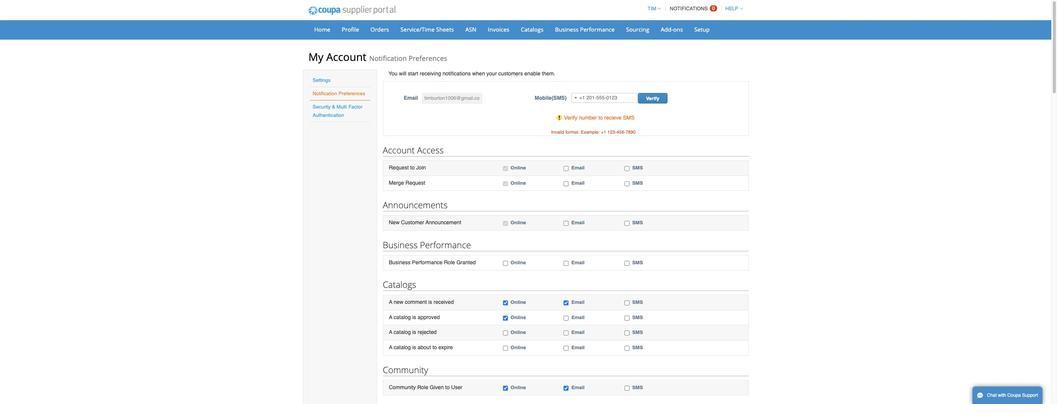 Task type: locate. For each thing, give the bounding box(es) containing it.
account
[[327, 50, 367, 64], [383, 144, 415, 156]]

catalog
[[394, 315, 411, 321], [394, 330, 411, 336], [394, 345, 411, 351]]

a for a catalog is about to expire
[[389, 345, 393, 351]]

request
[[389, 165, 409, 171], [406, 180, 426, 186]]

email
[[404, 95, 418, 101], [572, 165, 585, 171], [572, 180, 585, 186], [572, 220, 585, 226], [572, 260, 585, 266], [572, 300, 585, 306], [572, 315, 585, 321], [572, 330, 585, 336], [572, 345, 585, 351], [572, 385, 585, 391]]

to right about
[[433, 345, 437, 351]]

community left given
[[389, 385, 416, 391]]

number
[[579, 115, 597, 121]]

0 horizontal spatial account
[[327, 50, 367, 64]]

customers
[[499, 71, 523, 77]]

1 online from the top
[[511, 165, 526, 171]]

notifications 0
[[670, 5, 715, 11]]

preferences
[[409, 54, 448, 63], [339, 91, 366, 96]]

a down "a catalog is approved"
[[389, 330, 393, 336]]

2 a from the top
[[389, 315, 393, 321]]

preferences up receiving
[[409, 54, 448, 63]]

access
[[417, 144, 444, 156]]

chat with coupa support
[[988, 393, 1039, 399]]

preferences up factor
[[339, 91, 366, 96]]

online for new customer announcement
[[511, 220, 526, 226]]

request down join
[[406, 180, 426, 186]]

verify
[[647, 96, 660, 101], [565, 115, 578, 121]]

0 horizontal spatial preferences
[[339, 91, 366, 96]]

0 vertical spatial catalog
[[394, 315, 411, 321]]

1 horizontal spatial preferences
[[409, 54, 448, 63]]

verify inside button
[[647, 96, 660, 101]]

4 online from the top
[[511, 260, 526, 266]]

is left the approved
[[413, 315, 417, 321]]

2 catalog from the top
[[394, 330, 411, 336]]

a new comment is received
[[389, 299, 454, 306]]

online for a catalog is about to expire
[[511, 345, 526, 351]]

0 horizontal spatial business performance
[[383, 239, 471, 251]]

a left the new
[[389, 299, 393, 306]]

1 vertical spatial business
[[383, 239, 418, 251]]

1 vertical spatial community
[[389, 385, 416, 391]]

a up a catalog is rejected
[[389, 315, 393, 321]]

5 online from the top
[[511, 300, 526, 306]]

email for a catalog is rejected
[[572, 330, 585, 336]]

3 online from the top
[[511, 220, 526, 226]]

0 horizontal spatial verify
[[565, 115, 578, 121]]

1 vertical spatial preferences
[[339, 91, 366, 96]]

sms for a catalog is rejected
[[633, 330, 644, 336]]

a catalog is about to expire
[[389, 345, 453, 351]]

sms for request to join
[[633, 165, 644, 171]]

you
[[389, 71, 398, 77]]

when
[[473, 71, 485, 77]]

business performance inside business performance link
[[555, 26, 615, 33]]

0 vertical spatial notification
[[370, 54, 407, 63]]

online for a catalog is rejected
[[511, 330, 526, 336]]

them.
[[542, 71, 556, 77]]

your
[[487, 71, 497, 77]]

notification
[[370, 54, 407, 63], [313, 91, 337, 96]]

2 online from the top
[[511, 180, 526, 186]]

online for request to join
[[511, 165, 526, 171]]

a for a new comment is received
[[389, 299, 393, 306]]

a catalog is rejected
[[389, 330, 437, 336]]

1 catalog from the top
[[394, 315, 411, 321]]

email for request to join
[[572, 165, 585, 171]]

1 vertical spatial performance
[[420, 239, 471, 251]]

home link
[[309, 24, 336, 35]]

1 a from the top
[[389, 299, 393, 306]]

1 horizontal spatial business performance
[[555, 26, 615, 33]]

catalogs up the new
[[383, 279, 417, 291]]

email for merge request
[[572, 180, 585, 186]]

add-
[[661, 26, 674, 33]]

4 a from the top
[[389, 345, 393, 351]]

orders link
[[366, 24, 394, 35]]

performance
[[581, 26, 615, 33], [420, 239, 471, 251], [412, 260, 443, 266]]

catalog down a catalog is rejected
[[394, 345, 411, 351]]

0 vertical spatial business performance
[[555, 26, 615, 33]]

online for a catalog is approved
[[511, 315, 526, 321]]

notification preferences
[[313, 91, 366, 96]]

None checkbox
[[564, 166, 569, 171], [625, 166, 630, 171], [503, 221, 508, 226], [503, 261, 508, 266], [625, 261, 630, 266], [503, 301, 508, 306], [564, 166, 569, 171], [625, 166, 630, 171], [503, 221, 508, 226], [503, 261, 508, 266], [625, 261, 630, 266], [503, 301, 508, 306]]

invalid
[[552, 130, 565, 135]]

navigation
[[645, 1, 744, 16]]

0 vertical spatial business
[[555, 26, 579, 33]]

catalog for a catalog is about to expire
[[394, 345, 411, 351]]

sourcing link
[[622, 24, 655, 35]]

1 vertical spatial notification
[[313, 91, 337, 96]]

role
[[444, 260, 455, 266], [418, 385, 429, 391]]

0 vertical spatial account
[[327, 50, 367, 64]]

catalog down the new
[[394, 315, 411, 321]]

community role given to user
[[389, 385, 463, 391]]

0 vertical spatial catalogs
[[521, 26, 544, 33]]

preferences inside my account notification preferences
[[409, 54, 448, 63]]

1 horizontal spatial notification
[[370, 54, 407, 63]]

sms for a catalog is approved
[[633, 315, 644, 321]]

8 online from the top
[[511, 345, 526, 351]]

6 online from the top
[[511, 315, 526, 321]]

0 vertical spatial preferences
[[409, 54, 448, 63]]

sms for merge request
[[633, 180, 644, 186]]

3 a from the top
[[389, 330, 393, 336]]

1 vertical spatial catalog
[[394, 330, 411, 336]]

2 vertical spatial performance
[[412, 260, 443, 266]]

is left rejected
[[413, 330, 417, 336]]

request to join
[[389, 165, 426, 171]]

tim
[[648, 6, 657, 11]]

setup
[[695, 26, 710, 33]]

catalog for a catalog is rejected
[[394, 330, 411, 336]]

help
[[726, 6, 739, 11]]

to
[[599, 115, 603, 121], [411, 165, 415, 171], [433, 345, 437, 351], [446, 385, 450, 391]]

is left about
[[413, 345, 417, 351]]

notifications
[[443, 71, 471, 77]]

request up merge
[[389, 165, 409, 171]]

verify for verify number to recieve sms
[[565, 115, 578, 121]]

orders
[[371, 26, 389, 33]]

to left user
[[446, 385, 450, 391]]

community up the community role given to user
[[383, 364, 428, 376]]

new
[[389, 220, 400, 226]]

0 vertical spatial community
[[383, 364, 428, 376]]

1 horizontal spatial catalogs
[[521, 26, 544, 33]]

sms
[[624, 115, 635, 121], [633, 165, 644, 171], [633, 180, 644, 186], [633, 220, 644, 226], [633, 260, 644, 266], [633, 300, 644, 306], [633, 315, 644, 321], [633, 330, 644, 336], [633, 345, 644, 351], [633, 385, 644, 391]]

business
[[555, 26, 579, 33], [383, 239, 418, 251], [389, 260, 411, 266]]

given
[[430, 385, 444, 391]]

sheets
[[437, 26, 454, 33]]

account down profile link
[[327, 50, 367, 64]]

None checkbox
[[503, 166, 508, 171], [503, 181, 508, 186], [564, 181, 569, 186], [625, 181, 630, 186], [564, 221, 569, 226], [625, 221, 630, 226], [564, 261, 569, 266], [564, 301, 569, 306], [625, 301, 630, 306], [503, 316, 508, 321], [564, 316, 569, 321], [625, 316, 630, 321], [503, 331, 508, 336], [564, 331, 569, 336], [625, 331, 630, 336], [503, 346, 508, 351], [564, 346, 569, 351], [625, 346, 630, 351], [503, 386, 508, 391], [564, 386, 569, 391], [625, 386, 630, 391], [503, 166, 508, 171], [503, 181, 508, 186], [564, 181, 569, 186], [625, 181, 630, 186], [564, 221, 569, 226], [625, 221, 630, 226], [564, 261, 569, 266], [564, 301, 569, 306], [625, 301, 630, 306], [503, 316, 508, 321], [564, 316, 569, 321], [625, 316, 630, 321], [503, 331, 508, 336], [564, 331, 569, 336], [625, 331, 630, 336], [503, 346, 508, 351], [564, 346, 569, 351], [625, 346, 630, 351], [503, 386, 508, 391], [564, 386, 569, 391], [625, 386, 630, 391]]

9 online from the top
[[511, 385, 526, 391]]

security
[[313, 104, 331, 110]]

0 vertical spatial verify
[[647, 96, 660, 101]]

merge request
[[389, 180, 426, 186]]

1 horizontal spatial role
[[444, 260, 455, 266]]

notification up "you"
[[370, 54, 407, 63]]

community
[[383, 364, 428, 376], [389, 385, 416, 391]]

3 catalog from the top
[[394, 345, 411, 351]]

catalogs
[[521, 26, 544, 33], [383, 279, 417, 291]]

None text field
[[423, 93, 482, 104]]

1 vertical spatial verify
[[565, 115, 578, 121]]

email for a catalog is approved
[[572, 315, 585, 321]]

1 vertical spatial role
[[418, 385, 429, 391]]

help link
[[723, 6, 744, 11]]

profile link
[[337, 24, 364, 35]]

invoices link
[[483, 24, 515, 35]]

with
[[999, 393, 1007, 399]]

notification down settings 'link'
[[313, 91, 337, 96]]

0 vertical spatial request
[[389, 165, 409, 171]]

is for approved
[[413, 315, 417, 321]]

is for about
[[413, 345, 417, 351]]

format.
[[566, 130, 580, 135]]

1 horizontal spatial verify
[[647, 96, 660, 101]]

navigation containing notifications 0
[[645, 1, 744, 16]]

online for business performance role granted
[[511, 260, 526, 266]]

7 online from the top
[[511, 330, 526, 336]]

customer
[[401, 220, 425, 226]]

notification inside my account notification preferences
[[370, 54, 407, 63]]

sms for a new comment is received
[[633, 300, 644, 306]]

rejected
[[418, 330, 437, 336]]

2 vertical spatial catalog
[[394, 345, 411, 351]]

email for community role given to user
[[572, 385, 585, 391]]

business performance
[[555, 26, 615, 33], [383, 239, 471, 251]]

catalog down "a catalog is approved"
[[394, 330, 411, 336]]

0 horizontal spatial notification
[[313, 91, 337, 96]]

is
[[429, 299, 433, 306], [413, 315, 417, 321], [413, 330, 417, 336], [413, 345, 417, 351]]

comment
[[405, 299, 427, 306]]

business performance role granted
[[389, 260, 476, 266]]

7890
[[626, 130, 636, 135]]

1 horizontal spatial account
[[383, 144, 415, 156]]

a down a catalog is rejected
[[389, 345, 393, 351]]

role left granted
[[444, 260, 455, 266]]

0 horizontal spatial catalogs
[[383, 279, 417, 291]]

1 vertical spatial account
[[383, 144, 415, 156]]

chat with coupa support button
[[973, 387, 1044, 405]]

0 vertical spatial role
[[444, 260, 455, 266]]

catalogs right invoices link
[[521, 26, 544, 33]]

coupa
[[1008, 393, 1022, 399]]

a
[[389, 299, 393, 306], [389, 315, 393, 321], [389, 330, 393, 336], [389, 345, 393, 351]]

role left given
[[418, 385, 429, 391]]

granted
[[457, 260, 476, 266]]

account up request to join
[[383, 144, 415, 156]]



Task type: describe. For each thing, give the bounding box(es) containing it.
sms for new customer announcement
[[633, 220, 644, 226]]

security & multi factor authentication link
[[313, 104, 363, 118]]

Telephone country code field
[[572, 93, 580, 103]]

sms for a catalog is about to expire
[[633, 345, 644, 351]]

sourcing
[[627, 26, 650, 33]]

notifications
[[670, 6, 708, 11]]

example:
[[581, 130, 600, 135]]

notification preferences link
[[313, 91, 366, 96]]

service/time sheets
[[401, 26, 454, 33]]

user
[[452, 385, 463, 391]]

sms for community role given to user
[[633, 385, 644, 391]]

settings
[[313, 77, 331, 83]]

email for new customer announcement
[[572, 220, 585, 226]]

service/time
[[401, 26, 435, 33]]

merge
[[389, 180, 404, 186]]

0
[[713, 5, 715, 11]]

business performance link
[[551, 24, 620, 35]]

new customer announcement
[[389, 220, 462, 226]]

chat
[[988, 393, 998, 399]]

join
[[417, 165, 426, 171]]

telephone country code image
[[575, 97, 578, 99]]

my account notification preferences
[[309, 50, 448, 64]]

service/time sheets link
[[396, 24, 459, 35]]

invoices
[[488, 26, 510, 33]]

email for a catalog is about to expire
[[572, 345, 585, 351]]

home
[[314, 26, 331, 33]]

verify button
[[638, 93, 668, 104]]

announcement
[[426, 220, 462, 226]]

add-ons
[[661, 26, 684, 33]]

1 vertical spatial business performance
[[383, 239, 471, 251]]

online for a new comment is received
[[511, 300, 526, 306]]

sms for business performance role granted
[[633, 260, 644, 266]]

community for community
[[383, 364, 428, 376]]

announcements
[[383, 199, 448, 211]]

1 vertical spatial catalogs
[[383, 279, 417, 291]]

+1 201-555-0123 text field
[[572, 93, 638, 103]]

a for a catalog is approved
[[389, 315, 393, 321]]

security & multi factor authentication
[[313, 104, 363, 118]]

verify number to recieve sms
[[565, 115, 635, 121]]

mobile(sms)
[[535, 95, 567, 101]]

will
[[399, 71, 407, 77]]

email for business performance role granted
[[572, 260, 585, 266]]

asn
[[466, 26, 477, 33]]

a catalog is approved
[[389, 315, 440, 321]]

1 vertical spatial request
[[406, 180, 426, 186]]

to left join
[[411, 165, 415, 171]]

0 horizontal spatial role
[[418, 385, 429, 391]]

approved
[[418, 315, 440, 321]]

asn link
[[461, 24, 482, 35]]

receiving
[[420, 71, 441, 77]]

add-ons link
[[656, 24, 688, 35]]

to left recieve
[[599, 115, 603, 121]]

coupa supplier portal image
[[303, 1, 401, 20]]

ons
[[674, 26, 684, 33]]

setup link
[[690, 24, 715, 35]]

2 vertical spatial business
[[389, 260, 411, 266]]

recieve
[[605, 115, 622, 121]]

+1
[[602, 130, 607, 135]]

verify for verify
[[647, 96, 660, 101]]

invalid format. example: +1 123-456-7890
[[552, 130, 636, 135]]

received
[[434, 299, 454, 306]]

about
[[418, 345, 431, 351]]

a for a catalog is rejected
[[389, 330, 393, 336]]

catalog for a catalog is approved
[[394, 315, 411, 321]]

account access
[[383, 144, 444, 156]]

is for rejected
[[413, 330, 417, 336]]

catalogs link
[[516, 24, 549, 35]]

settings link
[[313, 77, 331, 83]]

0 vertical spatial performance
[[581, 26, 615, 33]]

email for a new comment is received
[[572, 300, 585, 306]]

online for merge request
[[511, 180, 526, 186]]

multi
[[337, 104, 347, 110]]

factor
[[349, 104, 363, 110]]

online for community role given to user
[[511, 385, 526, 391]]

you will start receiving notifications when your customers enable them.
[[389, 71, 556, 77]]

456-
[[617, 130, 626, 135]]

profile
[[342, 26, 359, 33]]

my
[[309, 50, 324, 64]]

is left received
[[429, 299, 433, 306]]

enable
[[525, 71, 541, 77]]

community for community role given to user
[[389, 385, 416, 391]]

expire
[[439, 345, 453, 351]]

123-
[[608, 130, 617, 135]]

&
[[332, 104, 336, 110]]

new
[[394, 299, 404, 306]]

support
[[1023, 393, 1039, 399]]

start
[[408, 71, 419, 77]]

tim link
[[645, 6, 661, 11]]



Task type: vqa. For each thing, say whether or not it's contained in the screenshot.
'with'
yes



